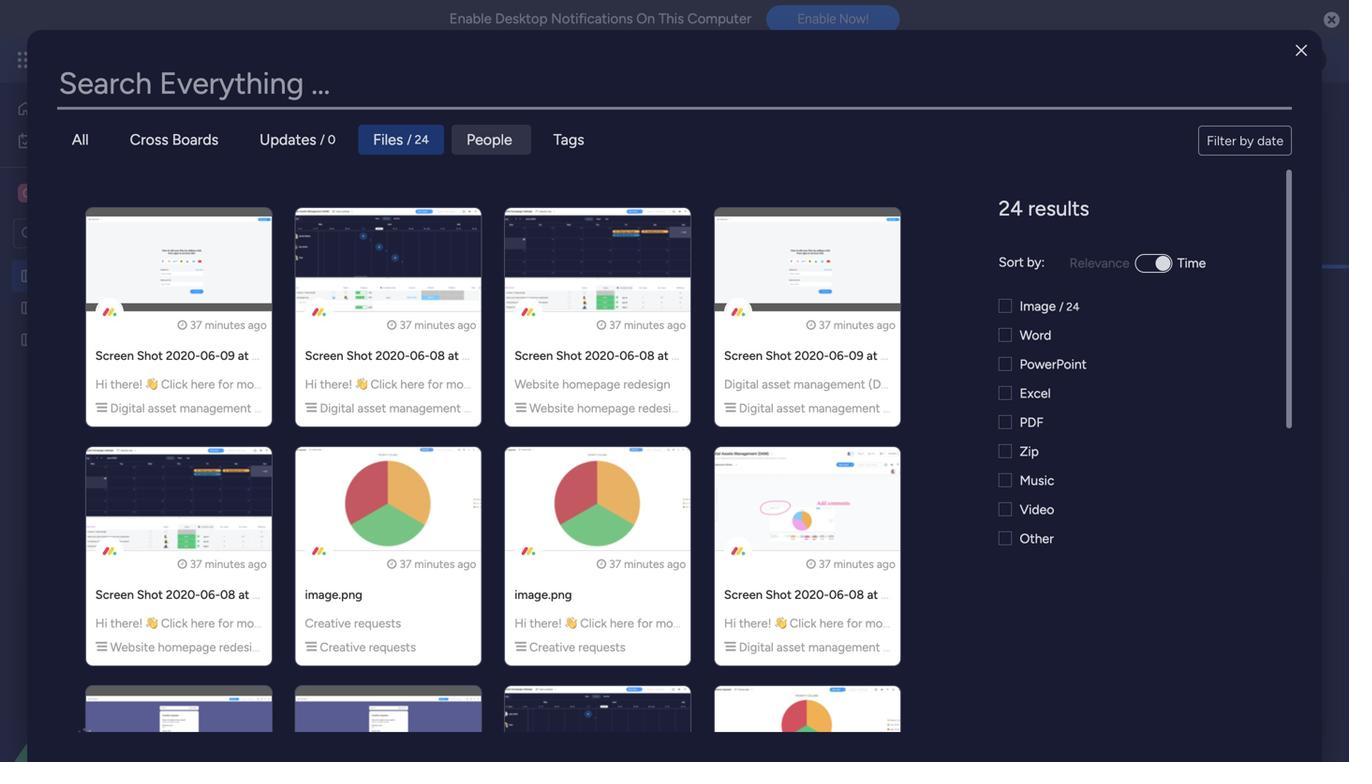Task type: vqa. For each thing, say whether or not it's contained in the screenshot.
bottom circle o image
no



Task type: describe. For each thing, give the bounding box(es) containing it.
show board description image
[[795, 109, 817, 127]]

dapulse main image for 👋's "screen shot 2020-06-08 at 11.26.37.png" link
[[95, 640, 107, 655]]

workspace selection element
[[18, 182, 151, 204]]

weeks
[[657, 299, 696, 315]]

here for screen shot 2020-06-08 at 11.26.37.png
[[191, 616, 215, 631]]

c
[[22, 185, 32, 201]]

v2 collapse up image
[[294, 359, 311, 371]]

of
[[471, 142, 483, 158]]

hi for image.png
[[515, 616, 527, 631]]

dapulse main image for screen shot 2020-06-08 at 11.08.33.png link
[[305, 401, 317, 416]]

ago for screen shot 2020-06-08 at 11.06.17.png's clock o icon
[[877, 557, 896, 571]]

asset inside button
[[322, 226, 353, 242]]

package
[[418, 142, 468, 158]]

screen for screen shot 2020-06-09 at 17.51.54.png link associated with (dam)
[[725, 348, 763, 363]]

there! for screen shot 2020-06-09 at 17.51.54.png
[[110, 377, 143, 392]]

clock o image for screen shot 2020-06-09 at 17.51.54.png link associated with (dam)
[[807, 319, 816, 330]]

- for w7   12 - 18
[[373, 370, 377, 382]]

sort
[[999, 254, 1024, 270]]

screen shot 2020-06-08 at 11.26.37.png link for redesign
[[515, 348, 738, 363]]

there! for screen shot 2020-06-08 at 11.08.33.png
[[320, 377, 353, 392]]

0
[[328, 132, 336, 147]]

person button
[[610, 219, 691, 249]]

37 minutes ago for dapulse main image corresponding to "screen shot 2020-06-08 at 11.26.37.png" link for redesign
[[609, 318, 686, 332]]

unassigned
[[356, 421, 425, 437]]

17
[[827, 370, 837, 382]]

there! for screen shot 2020-06-08 at 11.06.17.png
[[739, 616, 772, 631]]

ago for clock o image for 👋's "screen shot 2020-06-08 at 11.26.37.png" link
[[248, 557, 267, 571]]

Battery field
[[571, 700, 642, 724]]

click for screen shot 2020-06-09 at 17.51.54.png
[[161, 377, 188, 392]]

ago for screen shot 2020-06-09 at 17.51.54.png link associated with (dam)'s clock o image
[[877, 318, 896, 332]]

dapulse checkbox image for image
[[999, 298, 1012, 314]]

ago for screen shot 2020-06-08 at 11.08.33.png clock o icon
[[458, 318, 477, 332]]

here:
[[549, 142, 578, 158]]

11.06.17.png
[[882, 587, 947, 602]]

37 minutes ago for dapulse main icon corresponding to digital asset management (dam)
[[819, 318, 896, 332]]

invite
[[1226, 110, 1259, 126]]

more for screen shot 2020-06-08 at 11.06.17.png
[[866, 616, 894, 631]]

hi there!   👋  click here for more information  → for image.png
[[515, 616, 766, 631]]

this
[[659, 10, 684, 27]]

clock o image for hi image.png link
[[597, 558, 607, 569]]

hi for screen shot 2020-06-09 at 17.51.54.png
[[95, 377, 107, 392]]

filter by date
[[1207, 133, 1284, 149]]

numbers
[[311, 700, 390, 724]]

filter
[[1207, 133, 1237, 149]]

screen for 👋's "screen shot 2020-06-08 at 11.26.37.png" link
[[95, 587, 134, 602]]

2024
[[380, 337, 411, 353]]

cross boards
[[130, 131, 219, 149]]

w10   4 - 10
[[676, 370, 726, 382]]

Workload field
[[307, 295, 398, 319]]

→ for 17.51.54.png
[[334, 377, 346, 392]]

activity
[[1103, 110, 1148, 126]]

word link
[[999, 325, 1243, 345]]

09 for (dam)
[[849, 348, 864, 363]]

screen shot 2020-06-08 at 11.26.37.png for 👋
[[95, 587, 319, 602]]

desktop
[[495, 10, 548, 27]]

08 for the 37 minutes ago link for "screen shot 2020-06-08 at 11.26.37.png" link for redesign
[[640, 348, 655, 363]]

06- for dapulse main image for 👋's "screen shot 2020-06-08 at 11.26.37.png" link
[[200, 587, 220, 602]]

boards
[[172, 131, 219, 149]]

my work link
[[11, 126, 228, 156]]

assets
[[105, 184, 148, 202]]

v2 v sign image
[[470, 423, 485, 446]]

digital asset management (dam) inside list box
[[44, 268, 238, 284]]

for for screen shot 2020-06-08 at 11.06.17.png
[[847, 616, 863, 631]]

screen for screen shot 2020-06-09 at 17.51.54.png link corresponding to click
[[95, 348, 134, 363]]

templates
[[487, 142, 545, 158]]

countdown
[[840, 700, 940, 724]]

w7   12 - 18
[[343, 370, 391, 382]]

click for screen shot 2020-06-08 at 11.26.37.png
[[161, 616, 188, 631]]

new
[[292, 226, 319, 242]]

w10
[[676, 370, 697, 382]]

enable for enable now!
[[798, 11, 837, 26]]

hi for screen shot 2020-06-08 at 11.26.37.png
[[95, 616, 107, 631]]

ago for clock o image related to screen shot 2020-06-09 at 17.51.54.png link corresponding to click
[[248, 318, 267, 332]]

click for screen shot 2020-06-08 at 11.06.17.png
[[790, 616, 817, 631]]

battery
[[576, 700, 638, 724]]

new asset
[[292, 226, 353, 242]]

lottie animation image
[[0, 573, 239, 762]]

monday
[[83, 49, 148, 70]]

ago for clock o image related to "screen shot 2020-06-08 at 11.26.37.png" link for redesign
[[667, 318, 686, 332]]

shot for screen shot 2020-06-08 at 11.06.17.png link
[[766, 587, 792, 602]]

this
[[394, 142, 415, 158]]

for for screen shot 2020-06-08 at 11.26.37.png
[[218, 616, 234, 631]]

👋 for screen shot 2020-06-08 at 11.06.17.png
[[775, 616, 787, 631]]

w8
[[453, 370, 469, 382]]

learn
[[287, 142, 319, 158]]

angle down image
[[370, 227, 379, 241]]

powerpoint link
[[999, 354, 1243, 374]]

invite / 1 button
[[1191, 103, 1284, 133]]

other link
[[999, 529, 1243, 548]]

hi there!   👋  click here for more information  → link for screen shot 2020-06-08 at 11.26.37.png
[[95, 616, 346, 631]]

work for my
[[64, 133, 93, 149]]

11
[[809, 370, 818, 382]]

video link
[[999, 500, 1243, 519]]

1 vertical spatial 24
[[999, 196, 1024, 221]]

people link
[[452, 125, 531, 155]]

more for screen shot 2020-06-08 at 11.08.33.png
[[446, 377, 475, 392]]

there! for image.png
[[530, 616, 562, 631]]

clock o image for screen shot 2020-06-09 at 17.51.54.png link corresponding to click
[[178, 319, 187, 330]]

08 for the 37 minutes ago link corresponding to 👋's "screen shot 2020-06-08 at 11.26.37.png" link
[[220, 587, 236, 602]]

image
[[1020, 298, 1057, 314]]

hi there!   👋  click here for more information  → link for image.png
[[515, 616, 766, 631]]

creative requests link for creative
[[305, 640, 416, 655]]

/ for updates
[[320, 132, 325, 147]]

excel link
[[999, 383, 1243, 403]]

screen shot 2020-06-08 at 11.26.37.png link for 👋
[[95, 587, 319, 602]]

3
[[616, 370, 622, 382]]

25
[[491, 370, 503, 382]]

no value
[[514, 640, 568, 656]]

information for screen shot 2020-06-08 at 11.06.17.png
[[897, 616, 960, 631]]

results
[[1029, 196, 1090, 221]]

files
[[373, 131, 403, 149]]

music link
[[999, 471, 1243, 490]]

hi there!   👋  click here for more information  → link for screen shot 2020-06-08 at 11.06.17.png
[[725, 616, 975, 631]]

add widget button
[[400, 218, 511, 248]]

dapulse main image for creative requests
[[305, 640, 317, 655]]

37 minutes ago for dapulse main image for hi image.png link
[[609, 557, 686, 571]]

Search Everything ... field
[[57, 60, 1293, 107]]

screen for screen shot 2020-06-08 at 11.08.33.png link
[[305, 348, 344, 363]]

37 minutes ago link for screen shot 2020-06-08 at 11.08.33.png link
[[387, 318, 477, 332]]

clock o image for "screen shot 2020-06-08 at 11.26.37.png" link for redesign
[[597, 319, 607, 330]]

home option
[[11, 94, 228, 124]]

06- for hi there!   👋  click here for more information  → dapulse main icon
[[200, 348, 220, 363]]

website homepage redesign link for website homepage redesign
[[515, 401, 686, 416]]

Search in workspace field
[[39, 223, 157, 244]]

for for image.png
[[637, 616, 653, 631]]

clock o image for 👋's "screen shot 2020-06-08 at 11.26.37.png" link
[[178, 558, 187, 569]]

hi there!   👋  click here for more information  → for screen shot 2020-06-08 at 11.26.37.png
[[95, 616, 346, 631]]

enable now! button
[[767, 5, 900, 33]]

hi for screen shot 2020-06-08 at 11.08.33.png
[[305, 377, 317, 392]]

cross boards link
[[115, 125, 237, 155]]

more dots image
[[491, 705, 504, 719]]

screen shot 2020-06-08 at 11.08.33.png link
[[305, 348, 530, 363]]

ago for clock o image for hi image.png link
[[667, 557, 686, 571]]

zip link
[[999, 442, 1243, 461]]

excel
[[1020, 385, 1051, 401]]

files / 24
[[373, 131, 429, 149]]

information for screen shot 2020-06-08 at 11.08.33.png
[[478, 377, 541, 392]]

Countdown field
[[835, 700, 944, 724]]

cross
[[130, 131, 169, 149]]

w11
[[788, 370, 807, 382]]

screen shot 2020-06-08 at 11.08.33.png
[[305, 348, 530, 363]]

now!
[[840, 11, 869, 26]]

0 horizontal spatial 4
[[520, 448, 527, 462]]

shot for 👋's "screen shot 2020-06-08 at 11.26.37.png" link
[[137, 587, 163, 602]]

learn more about this package of templates here: https://youtu.be/9x6_kyyrn_e
[[287, 142, 761, 158]]

home
[[41, 101, 77, 117]]

17.51.54.png for hi there!   👋  click here for more information  →
[[252, 348, 320, 363]]

computer
[[688, 10, 752, 27]]

dapulse checkbox image for video
[[999, 501, 1012, 517]]

screen shot 2020-06-08 at 11.06.17.png
[[725, 587, 947, 602]]

enable for enable desktop notifications on this computer
[[450, 10, 492, 27]]

1 more dots image from the left
[[756, 300, 769, 314]]

pdf link
[[999, 412, 1243, 432]]

enable now!
[[798, 11, 869, 26]]

person
[[640, 226, 680, 242]]

0 vertical spatial 4
[[699, 370, 706, 382]]

music
[[1020, 472, 1055, 488]]

creative requests inside list box
[[44, 300, 148, 316]]

filter by date button
[[1199, 126, 1293, 156]]

26
[[595, 370, 607, 382]]

1
[[1270, 110, 1276, 126]]



Task type: locate. For each thing, give the bounding box(es) containing it.
screen shot 2020-06-09 at 17.51.54.png link for click
[[95, 348, 320, 363]]

add
[[435, 225, 459, 241]]

updates / 0
[[260, 131, 336, 149]]

february
[[322, 337, 376, 353]]

17.51.54.png for digital asset management (dam)
[[881, 348, 949, 363]]

february 2024
[[322, 337, 411, 353]]

sort by:
[[999, 254, 1045, 270]]

relevance link
[[1061, 255, 1144, 271]]

0 vertical spatial public board image
[[20, 267, 37, 285]]

image.png link for hi
[[515, 587, 572, 602]]

learn more about this package of templates here: https://youtu.be/9x6_kyyrn_e button
[[284, 139, 830, 161]]

1 vertical spatial screen shot 2020-06-08 at 11.26.37.png link
[[95, 587, 319, 602]]

screen for screen shot 2020-06-08 at 11.06.17.png link
[[725, 587, 763, 602]]

public board image for creative requests
[[20, 299, 37, 317]]

digital asset management (dam)
[[285, 97, 782, 139], [44, 268, 238, 284], [725, 377, 904, 392], [107, 401, 290, 416], [317, 401, 500, 416], [736, 401, 919, 416], [736, 640, 919, 655]]

11.26.37.png for website homepage redesign
[[672, 348, 738, 363]]

2 dapulse checkbox image from the top
[[999, 472, 1012, 488]]

zip
[[1020, 443, 1039, 459]]

08 for screen shot 2020-06-08 at 11.08.33.png link's the 37 minutes ago link
[[430, 348, 445, 363]]

0 horizontal spatial dapulse main image
[[95, 401, 107, 416]]

john smith image
[[1297, 45, 1327, 75]]

w7
[[343, 370, 358, 382]]

enable desktop notifications on this computer
[[450, 10, 752, 27]]

hi there!   👋  click here for more information  → for screen shot 2020-06-08 at 11.06.17.png
[[725, 616, 975, 631]]

2 17.51.54.png from the left
[[881, 348, 949, 363]]

1 public board image from the top
[[20, 267, 37, 285]]

select product image
[[17, 51, 36, 69]]

website homepage redesign link
[[515, 377, 671, 392], [515, 401, 686, 416], [95, 640, 266, 655]]

information for screen shot 2020-06-09 at 17.51.54.png
[[268, 377, 331, 392]]

w9
[[557, 370, 573, 382]]

screen shot 2020-06-09 at 17.51.54.png for click
[[95, 348, 320, 363]]

5 dapulse checkbox image from the top
[[999, 443, 1012, 459]]

dapulse checkbox image inside word link
[[999, 327, 1012, 343]]

clock o image for image.png
[[387, 558, 397, 569]]

here for image.png
[[610, 616, 634, 631]]

dapulse main image for hi image.png link
[[515, 640, 527, 655]]

dapulse main image for hi there!   👋  click here for more information  →
[[95, 401, 107, 416]]

37 minutes ago
[[190, 318, 267, 332], [400, 318, 477, 332], [609, 318, 686, 332], [819, 318, 896, 332], [190, 557, 267, 571], [400, 557, 477, 571], [609, 557, 686, 571], [819, 557, 896, 571]]

screen shot 2020-06-08 at 11.26.37.png
[[515, 348, 738, 363], [95, 587, 319, 602]]

19
[[472, 370, 482, 382]]

0 vertical spatial 11.26.37.png
[[672, 348, 738, 363]]

value
[[535, 640, 568, 656]]

- for w8   19 - 25
[[484, 370, 489, 382]]

1 17.51.54.png from the left
[[252, 348, 320, 363]]

home link
[[11, 94, 228, 124]]

17.51.54.png down chart field
[[881, 348, 949, 363]]

0 horizontal spatial enable
[[450, 10, 492, 27]]

2 enable from the left
[[798, 11, 837, 26]]

no
[[514, 640, 532, 656]]

on
[[637, 10, 655, 27]]

- for w10   4 - 10
[[708, 370, 713, 382]]

work right my
[[64, 133, 93, 149]]

invite / 1
[[1226, 110, 1276, 126]]

screen shot 2020-06-09 at 17.51.54.png link for (dam)
[[725, 348, 949, 363]]

creative requests
[[44, 300, 148, 316], [305, 616, 401, 631], [317, 640, 416, 655], [527, 640, 626, 655]]

option
[[0, 259, 239, 263]]

website homepage redesign link for hi there!   👋  click here for more information  →
[[95, 640, 266, 655]]

10
[[715, 370, 726, 382]]

👋 for image.png
[[565, 616, 577, 631]]

1 horizontal spatial image.png link
[[515, 587, 572, 602]]

for for screen shot 2020-06-09 at 17.51.54.png
[[218, 377, 234, 392]]

11.26.37.png for hi there!   👋  click here for more information  →
[[252, 587, 319, 602]]

37 minutes ago link for screen shot 2020-06-08 at 11.06.17.png link
[[807, 557, 896, 571]]

public board image for digital asset management (dam)
[[20, 267, 37, 285]]

clock o image for screen shot 2020-06-08 at 11.08.33.png
[[387, 319, 397, 330]]

06-
[[200, 348, 220, 363], [410, 348, 430, 363], [620, 348, 640, 363], [829, 348, 849, 363], [200, 587, 220, 602], [829, 587, 849, 602]]

- right 19
[[484, 370, 489, 382]]

Chart field
[[835, 295, 893, 319]]

0 horizontal spatial screen shot 2020-06-08 at 11.26.37.png
[[95, 587, 319, 602]]

5 - from the left
[[820, 370, 825, 382]]

2 screen shot 2020-06-09 at 17.51.54.png from the left
[[725, 348, 949, 363]]

- left 10
[[708, 370, 713, 382]]

1 enable from the left
[[450, 10, 492, 27]]

/ inside image / 24
[[1060, 300, 1064, 314]]

0 horizontal spatial 17.51.54.png
[[252, 348, 320, 363]]

dapulse checkbox image inside other link
[[999, 531, 1012, 546]]

public board image
[[20, 267, 37, 285], [20, 299, 37, 317], [20, 331, 37, 349]]

there! for screen shot 2020-06-08 at 11.26.37.png
[[110, 616, 143, 631]]

1 image.png link from the left
[[305, 587, 363, 602]]

2 - from the left
[[484, 370, 489, 382]]

6 dapulse checkbox image from the top
[[999, 501, 1012, 517]]

list box
[[0, 256, 239, 609]]

1 horizontal spatial 11.26.37.png
[[672, 348, 738, 363]]

1 - from the left
[[373, 370, 377, 382]]

1 screen shot 2020-06-09 at 17.51.54.png link from the left
[[95, 348, 320, 363]]

1 horizontal spatial dapulse main image
[[305, 640, 317, 655]]

hi
[[95, 377, 107, 392], [305, 377, 317, 392], [95, 616, 107, 631], [515, 616, 527, 631], [725, 616, 736, 631]]

37 minutes ago for hi there!   👋  click here for more information  → dapulse main icon
[[190, 318, 267, 332]]

dapulse checkbox image left video
[[999, 501, 1012, 517]]

1 horizontal spatial 17.51.54.png
[[881, 348, 949, 363]]

18
[[380, 370, 391, 382]]

37
[[190, 318, 202, 332], [400, 318, 412, 332], [609, 318, 622, 332], [819, 318, 831, 332], [190, 557, 202, 571], [400, 557, 412, 571], [609, 557, 622, 571], [819, 557, 831, 571]]

0 horizontal spatial screen shot 2020-06-08 at 11.26.37.png link
[[95, 587, 319, 602]]

1 horizontal spatial 4
[[699, 370, 706, 382]]

1 horizontal spatial 24
[[999, 196, 1024, 221]]

/ for invite
[[1262, 110, 1267, 126]]

more dots image
[[756, 300, 769, 314], [1284, 300, 1297, 314]]

video
[[1020, 501, 1055, 517]]

add to favorites image
[[827, 108, 846, 127]]

website
[[44, 332, 92, 348], [515, 377, 560, 392], [530, 401, 574, 416], [110, 640, 155, 655]]

/ left 1
[[1262, 110, 1267, 126]]

Digital asset management (DAM) field
[[280, 97, 786, 139]]

dapulse checkbox image left the excel
[[999, 385, 1012, 401]]

public board image for website homepage redesign
[[20, 331, 37, 349]]

None field
[[57, 60, 1293, 107]]

0 vertical spatial screen shot 2020-06-08 at 11.26.37.png link
[[515, 348, 738, 363]]

v2 search image
[[529, 223, 543, 244]]

monday work management
[[83, 49, 291, 70]]

chart
[[840, 295, 889, 319]]

37 minutes ago for dapulse main image corresponding to screen shot 2020-06-08 at 11.06.17.png link
[[819, 557, 896, 571]]

/ for files
[[407, 132, 412, 147]]

0 vertical spatial dapulse checkbox image
[[999, 356, 1012, 372]]

2 more dots image from the left
[[1284, 300, 1297, 314]]

notifications
[[551, 10, 633, 27]]

here for screen shot 2020-06-09 at 17.51.54.png
[[191, 377, 215, 392]]

4 dapulse checkbox image from the top
[[999, 414, 1012, 430]]

screen shot 2020-06-09 at 17.51.54.png for (dam)
[[725, 348, 949, 363]]

→
[[334, 377, 346, 392], [544, 377, 556, 392], [334, 616, 346, 631], [753, 616, 766, 631], [963, 616, 975, 631]]

3 - from the left
[[609, 370, 614, 382]]

information
[[268, 377, 331, 392], [478, 377, 541, 392], [268, 616, 331, 631], [687, 616, 750, 631], [897, 616, 960, 631]]

3 dapulse checkbox image from the top
[[999, 385, 1012, 401]]

2 horizontal spatial dapulse main image
[[725, 401, 736, 416]]

creative
[[43, 184, 101, 202], [44, 300, 94, 316], [305, 616, 351, 631], [320, 640, 366, 655], [530, 640, 576, 655]]

management inside list box
[[119, 268, 196, 284]]

dapulse main image
[[305, 401, 317, 416], [515, 401, 527, 416], [95, 640, 107, 655], [515, 640, 527, 655], [725, 640, 736, 655]]

v2 collapse down image
[[294, 346, 311, 358]]

→ for 11.06.17.png
[[963, 616, 975, 631]]

0 horizontal spatial 24
[[415, 132, 429, 147]]

about
[[356, 142, 390, 158]]

09 left v2 collapse down 'image'
[[220, 348, 235, 363]]

08
[[430, 348, 445, 363], [640, 348, 655, 363], [220, 587, 236, 602], [849, 587, 865, 602]]

-
[[373, 370, 377, 382], [484, 370, 489, 382], [609, 370, 614, 382], [708, 370, 713, 382], [820, 370, 825, 382]]

1 horizontal spatial image.png
[[515, 587, 572, 602]]

ago for clock o icon corresponding to image.png
[[458, 557, 477, 571]]

screen for "screen shot 2020-06-08 at 11.26.37.png" link for redesign
[[515, 348, 553, 363]]

37 minutes ago link for hi image.png link
[[597, 557, 686, 571]]

shot
[[137, 348, 163, 363], [347, 348, 373, 363], [556, 348, 582, 363], [766, 348, 792, 363], [137, 587, 163, 602], [766, 587, 792, 602]]

clock o image
[[178, 319, 187, 330], [597, 319, 607, 330], [807, 319, 816, 330], [178, 558, 187, 569], [597, 558, 607, 569]]

12
[[360, 370, 371, 382]]

(dam) inside list box
[[199, 268, 238, 284]]

dapulse checkbox image left the pdf
[[999, 414, 1012, 430]]

dapulse checkbox image left music
[[999, 472, 1012, 488]]

hi there!   👋  click here for more information  → for screen shot 2020-06-09 at 17.51.54.png
[[95, 377, 346, 392]]

creative inside list box
[[44, 300, 94, 316]]

creative requests link
[[305, 616, 401, 631], [305, 640, 416, 655], [515, 640, 626, 655]]

dapulse checkbox image for word
[[999, 327, 1012, 343]]

- right the '11'
[[820, 370, 825, 382]]

shot for screen shot 2020-06-08 at 11.08.33.png link
[[347, 348, 373, 363]]

24 right 'image'
[[1067, 300, 1080, 314]]

dapulse checkbox image inside 'music' link
[[999, 472, 1012, 488]]

24 inside image / 24
[[1067, 300, 1080, 314]]

2 public board image from the top
[[20, 299, 37, 317]]

website homepage redesign
[[44, 332, 212, 348], [515, 377, 671, 392], [527, 401, 686, 416], [107, 640, 266, 655]]

my work
[[43, 133, 93, 149]]

dapulse checkbox image for powerpoint
[[999, 356, 1012, 372]]

- left 3
[[609, 370, 614, 382]]

today
[[596, 299, 631, 315]]

image.png link for creative
[[305, 587, 363, 602]]

dapulse checkbox image inside the video link
[[999, 501, 1012, 517]]

digital asset management (dam) link
[[725, 377, 904, 392], [95, 401, 290, 416], [305, 401, 500, 416], [725, 401, 919, 416], [725, 640, 919, 655]]

dapulse checkbox image inside the excel link
[[999, 385, 1012, 401]]

/ inside the 'updates / 0'
[[320, 132, 325, 147]]

24 right files
[[415, 132, 429, 147]]

24 results
[[999, 196, 1090, 221]]

24 inside "files / 24"
[[415, 132, 429, 147]]

time link
[[1164, 255, 1216, 271]]

7 dapulse checkbox image from the top
[[999, 531, 1012, 546]]

1 horizontal spatial enable
[[798, 11, 837, 26]]

1 horizontal spatial screen shot 2020-06-08 at 11.26.37.png
[[515, 348, 738, 363]]

1 dapulse checkbox image from the top
[[999, 356, 1012, 372]]

dapulse close image
[[1325, 11, 1340, 30]]

screen shot 2020-06-09 at 17.51.54.png link
[[95, 348, 320, 363], [725, 348, 949, 363]]

dapulse checkbox image inside powerpoint link
[[999, 356, 1012, 372]]

0 horizontal spatial 11.26.37.png
[[252, 587, 319, 602]]

0 vertical spatial website homepage redesign link
[[515, 377, 671, 392]]

2 screen shot 2020-06-09 at 17.51.54.png link from the left
[[725, 348, 949, 363]]

/ right 'image'
[[1060, 300, 1064, 314]]

1 09 from the left
[[220, 348, 235, 363]]

06- for dapulse main image associated with screen shot 2020-06-08 at 11.08.33.png link
[[410, 348, 430, 363]]

4 - from the left
[[708, 370, 713, 382]]

/ right files
[[407, 132, 412, 147]]

0 horizontal spatial screen shot 2020-06-09 at 17.51.54.png link
[[95, 348, 320, 363]]

0 vertical spatial screen shot 2020-06-08 at 11.26.37.png
[[515, 348, 738, 363]]

dapulse checkbox image left other
[[999, 531, 1012, 546]]

→ for 11.26.37.png
[[334, 616, 346, 631]]

shot for "screen shot 2020-06-08 at 11.26.37.png" link for redesign
[[556, 348, 582, 363]]

2 image.png from the left
[[515, 587, 572, 602]]

1 vertical spatial public board image
[[20, 299, 37, 317]]

👋 for screen shot 2020-06-08 at 11.08.33.png
[[356, 377, 368, 392]]

/ left 0
[[320, 132, 325, 147]]

more inside button
[[323, 142, 353, 158]]

enable left now!
[[798, 11, 837, 26]]

09 down chart field
[[849, 348, 864, 363]]

dapulse checkbox image
[[999, 356, 1012, 372], [999, 472, 1012, 488]]

2 vertical spatial website homepage redesign link
[[95, 640, 266, 655]]

2 vertical spatial 24
[[1067, 300, 1080, 314]]

screen shot 2020-06-08 at 11.26.37.png for redesign
[[515, 348, 738, 363]]

homepage inside list box
[[95, 332, 158, 348]]

more for screen shot 2020-06-09 at 17.51.54.png
[[237, 377, 265, 392]]

word
[[1020, 327, 1052, 343]]

dapulse checkbox image
[[999, 298, 1012, 314], [999, 327, 1012, 343], [999, 385, 1012, 401], [999, 414, 1012, 430], [999, 443, 1012, 459], [999, 501, 1012, 517], [999, 531, 1012, 546]]

2 image.png link from the left
[[515, 587, 572, 602]]

08 for the 37 minutes ago link related to screen shot 2020-06-08 at 11.06.17.png link
[[849, 587, 865, 602]]

1 vertical spatial 11.26.37.png
[[252, 587, 319, 602]]

Search field
[[543, 221, 599, 247]]

0 horizontal spatial 09
[[220, 348, 235, 363]]

pdf
[[1020, 414, 1044, 430]]

24
[[415, 132, 429, 147], [999, 196, 1024, 221], [1067, 300, 1080, 314]]

widget
[[462, 225, 503, 241]]

here
[[191, 377, 215, 392], [401, 377, 425, 392], [191, 616, 215, 631], [610, 616, 634, 631], [820, 616, 844, 631]]

1 horizontal spatial 09
[[849, 348, 864, 363]]

0 horizontal spatial work
[[64, 133, 93, 149]]

enable left desktop
[[450, 10, 492, 27]]

1 horizontal spatial work
[[151, 49, 185, 70]]

information for screen shot 2020-06-08 at 11.26.37.png
[[268, 616, 331, 631]]

1 horizontal spatial screen shot 2020-06-08 at 11.26.37.png link
[[515, 348, 738, 363]]

digital
[[285, 97, 379, 139], [44, 268, 81, 284], [725, 377, 759, 392], [110, 401, 145, 416], [320, 401, 355, 416], [739, 401, 774, 416], [739, 640, 774, 655]]

time
[[1178, 255, 1207, 271]]

37 minutes ago link for image.png link for creative
[[387, 557, 477, 571]]

06- for dapulse main image corresponding to "screen shot 2020-06-08 at 11.26.37.png" link for redesign
[[620, 348, 640, 363]]

enable inside 'enable now!' button
[[798, 11, 837, 26]]

(dam)
[[686, 97, 782, 139], [199, 268, 238, 284], [869, 377, 904, 392], [255, 401, 290, 416], [464, 401, 500, 416], [884, 401, 919, 416], [884, 640, 919, 655]]

dapulse checkbox image left 'image'
[[999, 298, 1012, 314]]

1 dapulse checkbox image from the top
[[999, 298, 1012, 314]]

for
[[218, 377, 234, 392], [428, 377, 443, 392], [218, 616, 234, 631], [637, 616, 653, 631], [847, 616, 863, 631]]

👋
[[146, 377, 158, 392], [356, 377, 368, 392], [146, 616, 158, 631], [565, 616, 577, 631], [775, 616, 787, 631]]

image.png link
[[305, 587, 363, 602], [515, 587, 572, 602]]

there!
[[110, 377, 143, 392], [320, 377, 353, 392], [110, 616, 143, 631], [530, 616, 562, 631], [739, 616, 772, 631]]

1 vertical spatial work
[[64, 133, 93, 149]]

1 horizontal spatial more dots image
[[1284, 300, 1297, 314]]

w11   11 - 17
[[788, 370, 837, 382]]

list box containing digital asset management (dam)
[[0, 256, 239, 609]]

dapulse main image
[[95, 401, 107, 416], [725, 401, 736, 416], [305, 640, 317, 655]]

0 horizontal spatial image.png link
[[305, 587, 363, 602]]

work inside option
[[64, 133, 93, 149]]

dapulse checkbox image left zip
[[999, 443, 1012, 459]]

→ for 11.08.33.png
[[544, 377, 556, 392]]

dapulse main image for digital asset management (dam)
[[725, 401, 736, 416]]

1 horizontal spatial screen shot 2020-06-09 at 17.51.54.png link
[[725, 348, 949, 363]]

👋 for screen shot 2020-06-08 at 11.26.37.png
[[146, 616, 158, 631]]

Numbers field
[[307, 700, 395, 724]]

clock o image
[[387, 319, 397, 330], [387, 558, 397, 569], [807, 558, 816, 569]]

1 horizontal spatial screen shot 2020-06-09 at 17.51.54.png
[[725, 348, 949, 363]]

0 horizontal spatial screen shot 2020-06-09 at 17.51.54.png
[[95, 348, 320, 363]]

/ inside "files / 24"
[[407, 132, 412, 147]]

dapulse checkbox image left word
[[999, 327, 1012, 343]]

dapulse checkbox image for zip
[[999, 443, 1012, 459]]

hi there!   👋  click here for more information  → link for screen shot 2020-06-09 at 17.51.54.png
[[95, 377, 346, 392]]

activity button
[[1095, 103, 1184, 133]]

other
[[1020, 531, 1054, 546]]

2 horizontal spatial 24
[[1067, 300, 1080, 314]]

dapulse checkbox image left powerpoint
[[999, 356, 1012, 372]]

24 left results
[[999, 196, 1024, 221]]

work right monday
[[151, 49, 185, 70]]

1 vertical spatial 4
[[520, 448, 527, 462]]

1 vertical spatial website homepage redesign link
[[515, 401, 686, 416]]

more for image.png
[[656, 616, 684, 631]]

dapulse checkbox image inside pdf link
[[999, 414, 1012, 430]]

2 09 from the left
[[849, 348, 864, 363]]

asset inside list box
[[85, 268, 116, 284]]

https://youtu.be/9x6_kyyrn_e
[[581, 142, 761, 158]]

my work option
[[11, 126, 228, 156]]

0 vertical spatial work
[[151, 49, 185, 70]]

for for screen shot 2020-06-08 at 11.08.33.png
[[428, 377, 443, 392]]

0 horizontal spatial image.png
[[305, 587, 363, 602]]

hi there!   👋  click here for more information  → for screen shot 2020-06-08 at 11.08.33.png
[[305, 377, 556, 392]]

1 image.png from the left
[[305, 587, 363, 602]]

1 vertical spatial dapulse checkbox image
[[999, 472, 1012, 488]]

2 vertical spatial public board image
[[20, 331, 37, 349]]

relevance
[[1070, 255, 1130, 271]]

/ inside button
[[1262, 110, 1267, 126]]

powerpoint
[[1020, 356, 1087, 372]]

2 dapulse checkbox image from the top
[[999, 327, 1012, 343]]

close image
[[1297, 44, 1308, 57]]

lottie animation element
[[0, 573, 239, 762]]

09 for click
[[220, 348, 235, 363]]

1 vertical spatial screen shot 2020-06-08 at 11.26.37.png
[[95, 587, 319, 602]]

37 minutes ago link for 👋's "screen shot 2020-06-08 at 11.26.37.png" link
[[178, 557, 267, 571]]

3 public board image from the top
[[20, 331, 37, 349]]

new asset button
[[284, 219, 361, 249]]

here for screen shot 2020-06-08 at 11.08.33.png
[[401, 377, 425, 392]]

by
[[1240, 133, 1255, 149]]

0 horizontal spatial more dots image
[[756, 300, 769, 314]]

17.51.54.png left february at the top left of the page
[[252, 348, 320, 363]]

screen shot 2020-06-08 at 11.06.17.png link
[[725, 587, 947, 602]]

37 minutes ago for dapulse main image associated with screen shot 2020-06-08 at 11.08.33.png link
[[400, 318, 477, 332]]

work
[[151, 49, 185, 70], [64, 133, 93, 149]]

11.08.33.png
[[462, 348, 530, 363]]

0 vertical spatial 24
[[415, 132, 429, 147]]

creative requests link for hi
[[515, 640, 626, 655]]

1 screen shot 2020-06-09 at 17.51.54.png from the left
[[95, 348, 320, 363]]

24 for image
[[1067, 300, 1080, 314]]

workspace image
[[18, 183, 37, 203]]

tags link
[[539, 125, 603, 155]]

creative inside workspace selection element
[[43, 184, 101, 202]]

dapulse main image for screen shot 2020-06-08 at 11.06.17.png link
[[725, 640, 736, 655]]

dapulse checkbox image inside zip link
[[999, 443, 1012, 459]]

06- for dapulse main icon corresponding to digital asset management (dam)
[[829, 348, 849, 363]]

- right 12
[[373, 370, 377, 382]]



